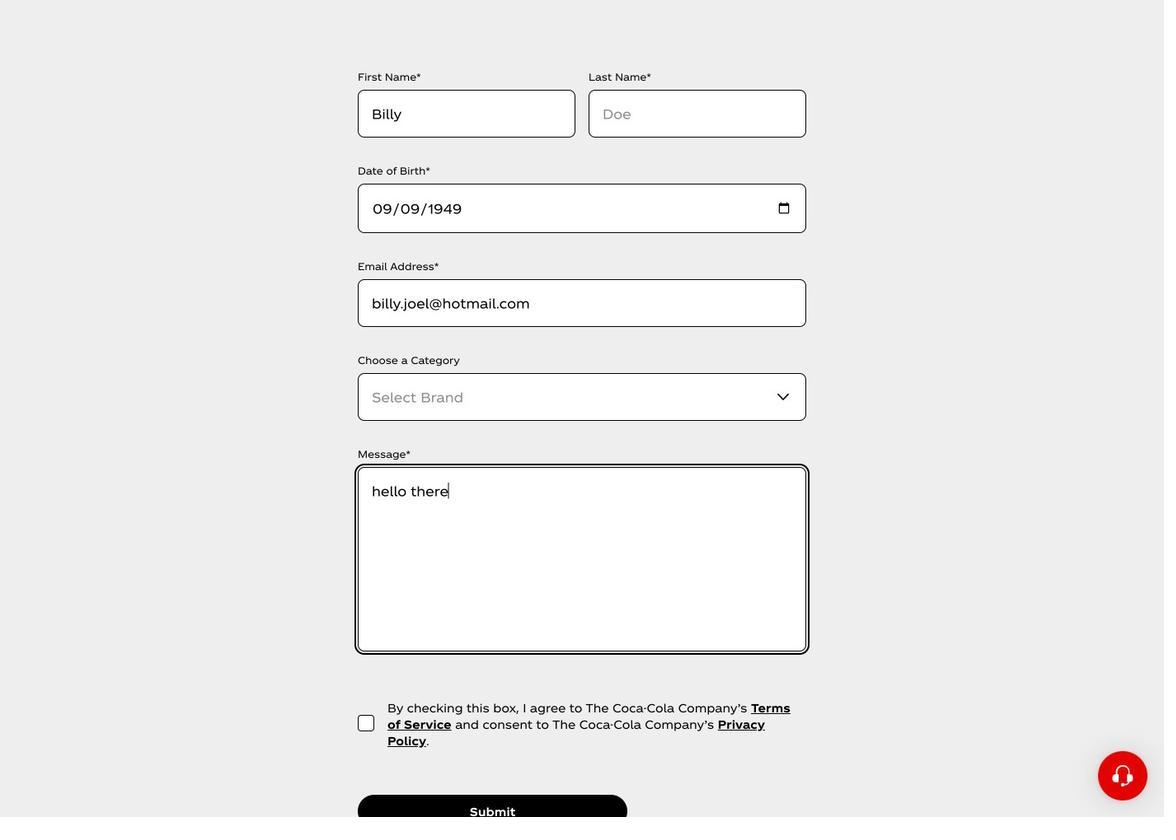 Task type: describe. For each thing, give the bounding box(es) containing it.
First Name* text field
[[358, 90, 575, 138]]

live chat element
[[1098, 752, 1148, 801]]

Email Address* email field
[[358, 279, 806, 327]]



Task type: locate. For each thing, give the bounding box(es) containing it.
Last Name* text field
[[589, 90, 806, 138]]

 By checking this box, I agree to The Coca-Cola Company's Terms of Service and consent to The Coca-Cola Company's Privacy Policy. checkbox
[[358, 716, 374, 732]]

Date of Birth*   Please Enter date in mm/dd/yyyy format only
 date field
[[358, 184, 806, 233]]

Message* text field
[[358, 467, 806, 652]]



